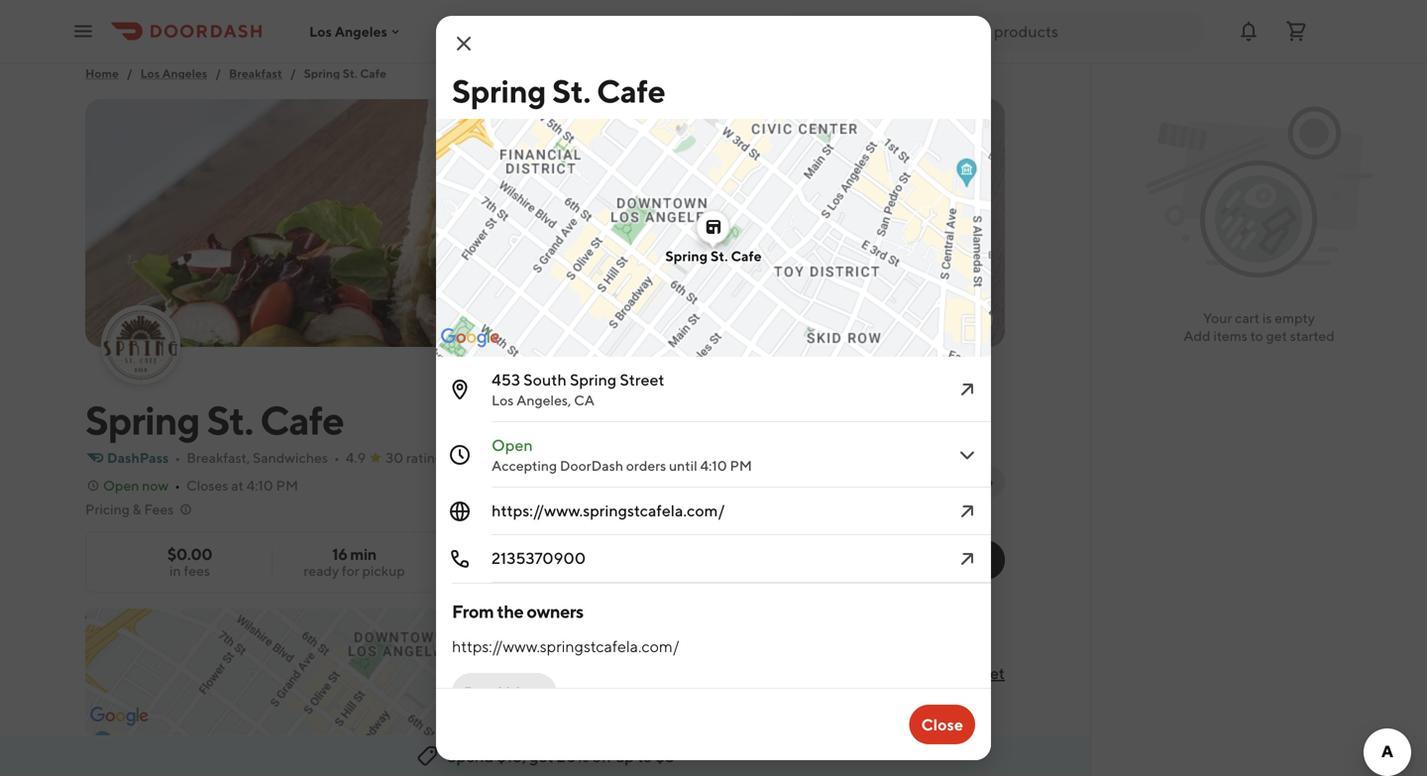 Task type: vqa. For each thing, say whether or not it's contained in the screenshot.
details to the top
no



Task type: locate. For each thing, give the bounding box(es) containing it.
more
[[930, 473, 964, 490], [506, 683, 545, 702]]

spring inside 453 south spring street los angeles, ca
[[570, 370, 617, 389]]

None radio
[[912, 540, 1005, 580]]

spring inside the 453 south spring street 3 min
[[910, 664, 957, 682]]

0 vertical spatial click item image
[[955, 500, 979, 523]]

0 horizontal spatial get
[[529, 747, 553, 766]]

ca
[[574, 392, 595, 408]]

1 horizontal spatial los
[[309, 23, 332, 39]]

to
[[1250, 328, 1263, 344], [637, 747, 652, 766]]

angeles
[[335, 23, 387, 39], [162, 66, 207, 80]]

1 horizontal spatial get
[[1266, 328, 1287, 344]]

pm inside the open accepting doordash orders until 4:10 pm
[[730, 457, 752, 474]]

close
[[921, 715, 963, 734]]

16 left pickup
[[332, 545, 347, 563]]

to right the up
[[637, 747, 652, 766]]

spring st. cafe dialog
[[291, 16, 1053, 760]]

los up home / los angeles / breakfast / spring st. cafe
[[309, 23, 332, 39]]

/ left breakfast link
[[215, 66, 221, 80]]

4:10 right until
[[700, 457, 727, 474]]

1 vertical spatial los
[[140, 66, 160, 80]]

453 up angeles,
[[492, 370, 520, 389]]

los angeles button
[[309, 23, 403, 39]]

16 inside pickup 16 min
[[942, 561, 953, 575]]

south inside 453 south spring street los angeles, ca
[[523, 370, 567, 389]]

1 / from the left
[[127, 66, 132, 80]]

street
[[620, 370, 664, 389], [960, 664, 1005, 682]]

more inside spring st. cafe dialog
[[506, 683, 545, 702]]

los angeles link
[[140, 63, 207, 83]]

get down the is
[[1266, 328, 1287, 344]]

0 horizontal spatial street
[[620, 370, 664, 389]]

min
[[350, 545, 376, 563], [956, 561, 976, 575], [863, 689, 886, 706]]

https://www.springstcafela.com/ down 'doordash'
[[492, 501, 725, 520]]

https://www.springstcafela.com/ down owners
[[452, 637, 680, 656]]

your cart is empty add items to get started
[[1184, 310, 1335, 344]]

more left info
[[930, 473, 964, 490]]

https://www.springstcafela.com/
[[492, 501, 725, 520], [452, 637, 680, 656]]

open up pricing & fees
[[103, 477, 139, 494]]

closes
[[186, 477, 228, 494]]

0 horizontal spatial /
[[127, 66, 132, 80]]

0 horizontal spatial 16
[[332, 545, 347, 563]]

2 vertical spatial los
[[492, 392, 514, 408]]

453
[[492, 370, 520, 389], [832, 664, 861, 682]]

4:10 right at
[[246, 477, 273, 494]]

• right dashpass
[[175, 449, 181, 466]]

• right now
[[175, 477, 180, 494]]

1 click item image from the top
[[955, 500, 979, 523]]

0 horizontal spatial to
[[637, 747, 652, 766]]

1 vertical spatial 453
[[832, 664, 861, 682]]

open up "accepting"
[[492, 436, 533, 454]]

/ right home link
[[127, 66, 132, 80]]

1 horizontal spatial to
[[1250, 328, 1263, 344]]

click item image
[[955, 500, 979, 523], [955, 547, 979, 571]]

1 horizontal spatial open
[[492, 436, 533, 454]]

st.
[[343, 66, 358, 80], [552, 72, 591, 110], [711, 248, 728, 264], [711, 248, 728, 264], [207, 396, 253, 444]]

1 vertical spatial click item image
[[955, 547, 979, 571]]

to down cart
[[1250, 328, 1263, 344]]

min inside pickup 16 min
[[956, 561, 976, 575]]

0 horizontal spatial los
[[140, 66, 160, 80]]

breakfast link
[[229, 63, 282, 83]]

none radio containing pickup
[[912, 540, 1005, 580]]

0 vertical spatial 4:10
[[700, 457, 727, 474]]

0 horizontal spatial pm
[[276, 477, 298, 494]]

2 photos button
[[894, 303, 993, 335]]

read more button
[[452, 673, 557, 713]]

0 vertical spatial street
[[620, 370, 664, 389]]

your
[[1203, 310, 1232, 326]]

dashpass •
[[107, 449, 181, 466]]

2 / from the left
[[215, 66, 221, 80]]

street up close
[[960, 664, 1005, 682]]

0 vertical spatial open
[[492, 436, 533, 454]]

min right 3
[[863, 689, 886, 706]]

south
[[523, 370, 567, 389], [864, 664, 907, 682]]

2 click item image from the top
[[955, 443, 979, 467]]

street inside 453 south spring street los angeles, ca
[[620, 370, 664, 389]]

map region
[[291, 102, 1053, 610], [29, 536, 1043, 776]]

0 horizontal spatial angeles
[[162, 66, 207, 80]]

1 vertical spatial south
[[864, 664, 907, 682]]

min inside the 453 south spring street 3 min
[[863, 689, 886, 706]]

sandwiches
[[253, 449, 328, 466]]

to for items
[[1250, 328, 1263, 344]]

4:10
[[700, 457, 727, 474], [246, 477, 273, 494]]

1 vertical spatial click item image
[[955, 443, 979, 467]]

1 horizontal spatial 16
[[942, 561, 953, 575]]

pickup
[[936, 544, 981, 560]]

453 inside the 453 south spring street 3 min
[[832, 664, 861, 682]]

fees
[[144, 501, 174, 517]]

open inside the open accepting doordash orders until 4:10 pm
[[492, 436, 533, 454]]

0 horizontal spatial 453
[[492, 370, 520, 389]]

0 horizontal spatial south
[[523, 370, 567, 389]]

powered by google image
[[441, 328, 500, 348], [90, 707, 149, 726]]

ratings
[[406, 449, 449, 466]]

click item image down photos
[[955, 378, 979, 401]]

1 horizontal spatial 4:10
[[700, 457, 727, 474]]

to inside your cart is empty add items to get started
[[1250, 328, 1263, 344]]

click item image up the more info
[[955, 443, 979, 467]]

0 horizontal spatial 4:10
[[246, 477, 273, 494]]

items
[[1213, 328, 1248, 344]]

• right mi
[[513, 449, 518, 466]]

up
[[615, 747, 634, 766]]

16 inside 16 min ready for pickup
[[332, 545, 347, 563]]

$$
[[524, 449, 541, 466]]

1 vertical spatial to
[[637, 747, 652, 766]]

1 horizontal spatial 453
[[832, 664, 861, 682]]

los angeles
[[309, 23, 387, 39]]

0 vertical spatial angeles
[[335, 23, 387, 39]]

0 horizontal spatial powered by google image
[[90, 707, 149, 726]]

home link
[[85, 63, 119, 83]]

from the owners
[[452, 601, 583, 622]]

south inside the 453 south spring street 3 min
[[864, 664, 907, 682]]

1 vertical spatial pm
[[276, 477, 298, 494]]

owners
[[527, 601, 583, 622]]

for
[[342, 562, 359, 579]]

min right ready
[[350, 545, 376, 563]]

1 horizontal spatial pm
[[730, 457, 752, 474]]

0 vertical spatial pm
[[730, 457, 752, 474]]

dashpass
[[107, 449, 169, 466]]

/
[[127, 66, 132, 80], [215, 66, 221, 80], [290, 66, 296, 80]]

open for open accepting doordash orders until 4:10 pm
[[492, 436, 533, 454]]

more info button
[[898, 466, 1005, 498]]

/ right breakfast link
[[290, 66, 296, 80]]

0 vertical spatial click item image
[[955, 378, 979, 401]]

16 down pickup
[[942, 561, 953, 575]]

los right home link
[[140, 66, 160, 80]]

min down pickup
[[956, 561, 976, 575]]

2 horizontal spatial min
[[956, 561, 976, 575]]

more right read
[[506, 683, 545, 702]]

0 items, open order cart image
[[1284, 19, 1308, 43]]

street inside the 453 south spring street 3 min
[[960, 664, 1005, 682]]

0 vertical spatial south
[[523, 370, 567, 389]]

pricing & fees button
[[85, 500, 194, 519]]

16
[[332, 545, 347, 563], [942, 561, 953, 575]]

1 click item image from the top
[[955, 378, 979, 401]]

3 / from the left
[[290, 66, 296, 80]]

open for open now
[[103, 477, 139, 494]]

cafe
[[360, 66, 386, 80], [597, 72, 665, 110], [731, 248, 762, 264], [731, 248, 762, 264], [260, 396, 344, 444]]

pricing & fees
[[85, 501, 174, 517]]

1 horizontal spatial street
[[960, 664, 1005, 682]]

angeles,
[[516, 392, 571, 408]]

2 horizontal spatial los
[[492, 392, 514, 408]]

spring st. cafe image
[[85, 99, 1005, 347], [103, 307, 178, 383]]

0 vertical spatial 453
[[492, 370, 520, 389]]

map region containing spring st. cafe
[[291, 102, 1053, 610]]

1 horizontal spatial angeles
[[335, 23, 387, 39]]

spring st. cafe
[[452, 72, 665, 110], [665, 248, 762, 264], [665, 248, 762, 264], [85, 396, 344, 444]]

get
[[1266, 328, 1287, 344], [529, 747, 553, 766]]

click item image
[[955, 378, 979, 401], [955, 443, 979, 467]]

2 click item image from the top
[[955, 547, 979, 571]]

breakfast,
[[187, 449, 250, 466]]

breakfast
[[229, 66, 282, 80]]

get right $15,
[[529, 747, 553, 766]]

$5
[[655, 747, 675, 766]]

1 horizontal spatial /
[[215, 66, 221, 80]]

•
[[175, 449, 181, 466], [334, 449, 340, 466], [455, 449, 461, 466], [513, 449, 518, 466], [175, 477, 180, 494]]

los left angeles,
[[492, 392, 514, 408]]

1 vertical spatial more
[[506, 683, 545, 702]]

0 horizontal spatial open
[[103, 477, 139, 494]]

photos
[[936, 311, 981, 327]]

pm down sandwiches
[[276, 477, 298, 494]]

2135370900
[[492, 549, 586, 567]]

close button
[[909, 705, 975, 744]]

los
[[309, 23, 332, 39], [140, 66, 160, 80], [492, 392, 514, 408]]

pm right until
[[730, 457, 752, 474]]

453 for 453 south spring street los angeles, ca
[[492, 370, 520, 389]]

the
[[497, 601, 524, 622]]

accepting
[[492, 457, 557, 474]]

453 inside 453 south spring street los angeles, ca
[[492, 370, 520, 389]]

open
[[492, 436, 533, 454], [103, 477, 139, 494]]

street for 453 south spring street 3 min
[[960, 664, 1005, 682]]

0 vertical spatial to
[[1250, 328, 1263, 344]]

click item image for street
[[955, 378, 979, 401]]

1 horizontal spatial south
[[864, 664, 907, 682]]

1 horizontal spatial more
[[930, 473, 964, 490]]

to for up
[[637, 747, 652, 766]]

1 vertical spatial https://www.springstcafela.com/
[[452, 637, 680, 656]]

1 horizontal spatial powered by google image
[[441, 328, 500, 348]]

pickup
[[362, 562, 405, 579]]

2 horizontal spatial /
[[290, 66, 296, 80]]

0 horizontal spatial more
[[506, 683, 545, 702]]

street up the open accepting doordash orders until 4:10 pm
[[620, 370, 664, 389]]

1 horizontal spatial min
[[863, 689, 886, 706]]

1 vertical spatial powered by google image
[[90, 707, 149, 726]]

453 up 3
[[832, 664, 861, 682]]

0 horizontal spatial min
[[350, 545, 376, 563]]

1 vertical spatial street
[[960, 664, 1005, 682]]

2
[[925, 311, 933, 327]]

1 vertical spatial get
[[529, 747, 553, 766]]

read
[[464, 683, 502, 702]]

info
[[967, 473, 993, 490]]

1 vertical spatial open
[[103, 477, 139, 494]]

&
[[132, 501, 141, 517]]

fees
[[184, 562, 210, 579]]

click item image for orders
[[955, 443, 979, 467]]

0 vertical spatial get
[[1266, 328, 1287, 344]]

1 vertical spatial angeles
[[162, 66, 207, 80]]

0 vertical spatial powered by google image
[[441, 328, 500, 348]]



Task type: describe. For each thing, give the bounding box(es) containing it.
mi
[[491, 449, 507, 466]]

ready
[[304, 562, 339, 579]]

min inside 16 min ready for pickup
[[350, 545, 376, 563]]

• left 4.9
[[334, 449, 340, 466]]

more info
[[930, 473, 993, 490]]

orders
[[626, 457, 666, 474]]

breakfast, sandwiches
[[187, 449, 328, 466]]

is
[[1262, 310, 1272, 326]]

now
[[142, 477, 169, 494]]

until
[[669, 457, 697, 474]]

0 vertical spatial los
[[309, 23, 332, 39]]

0 vertical spatial more
[[930, 473, 964, 490]]

spend $15, get 20% off up to $5
[[447, 747, 675, 766]]

2 photos
[[925, 311, 981, 327]]

30
[[386, 449, 403, 466]]

click item image for 2135370900
[[955, 547, 979, 571]]

$0.00 in fees
[[167, 545, 212, 579]]

click item image for https://www.springstcafela.com/
[[955, 500, 979, 523]]

off
[[592, 747, 612, 766]]

0.6 mi • $$
[[467, 449, 541, 466]]

• left 0.6
[[455, 449, 461, 466]]

home
[[85, 66, 119, 80]]

4.9
[[346, 449, 366, 466]]

16 min ready for pickup
[[304, 545, 405, 579]]

$0.00
[[167, 545, 212, 563]]

453 for 453 south spring street 3 min
[[832, 664, 861, 682]]

open accepting doordash orders until 4:10 pm
[[492, 436, 752, 474]]

add
[[1184, 328, 1211, 344]]

map region for bottom powered by google image
[[29, 536, 1043, 776]]

$15,
[[497, 747, 526, 766]]

453 south spring street 3 min
[[832, 664, 1005, 706]]

4:10 inside the open accepting doordash orders until 4:10 pm
[[700, 457, 727, 474]]

20%
[[557, 747, 589, 766]]

home / los angeles / breakfast / spring st. cafe
[[85, 66, 386, 80]]

get inside your cart is empty add items to get started
[[1266, 328, 1287, 344]]

doordash
[[560, 457, 623, 474]]

south for 453 south spring street los angeles, ca
[[523, 370, 567, 389]]

from
[[452, 601, 494, 622]]

map region for powered by google image to the right
[[291, 102, 1053, 610]]

south for 453 south spring street 3 min
[[864, 664, 907, 682]]

notification bell image
[[1237, 19, 1261, 43]]

pricing
[[85, 501, 130, 517]]

read more
[[464, 683, 545, 702]]

open menu image
[[71, 19, 95, 43]]

cart
[[1235, 310, 1260, 326]]

0.6
[[467, 449, 488, 466]]

453 south spring street link
[[832, 664, 1005, 682]]

los inside 453 south spring street los angeles, ca
[[492, 392, 514, 408]]

• closes at 4:10 pm
[[175, 477, 298, 494]]

order methods option group
[[812, 540, 1005, 580]]

open now
[[103, 477, 169, 494]]

pickup 16 min
[[936, 544, 981, 575]]

started
[[1290, 328, 1335, 344]]

3
[[852, 689, 860, 706]]

30 ratings •
[[386, 449, 461, 466]]

at
[[231, 477, 244, 494]]

close spring st. cafe image
[[452, 32, 476, 56]]

453 south spring street los angeles, ca
[[492, 370, 664, 408]]

spend
[[447, 747, 494, 766]]

street for 453 south spring street los angeles, ca
[[620, 370, 664, 389]]

in
[[169, 562, 181, 579]]

0 vertical spatial https://www.springstcafela.com/
[[492, 501, 725, 520]]

empty
[[1275, 310, 1315, 326]]

1 vertical spatial 4:10
[[246, 477, 273, 494]]



